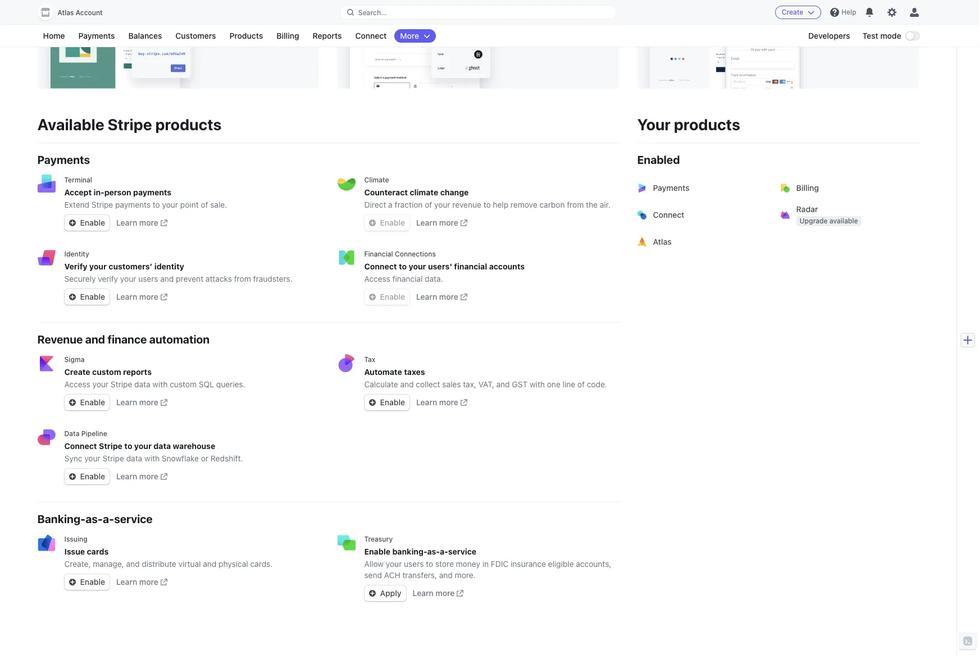 Task type: locate. For each thing, give the bounding box(es) containing it.
store
[[436, 560, 454, 569]]

1 vertical spatial billing link
[[774, 175, 920, 202]]

sigma
[[64, 356, 85, 364]]

enable link down calculate
[[364, 395, 410, 411]]

remove
[[511, 200, 538, 210]]

access inside financial connections connect to your users' financial accounts access financial data.
[[364, 274, 391, 284]]

tax automate taxes calculate and collect sales tax, vat, and gst with one line of code.
[[364, 356, 608, 390]]

developers link
[[803, 29, 856, 43]]

0 vertical spatial billing link
[[271, 29, 305, 43]]

extend
[[64, 200, 89, 210]]

one
[[547, 380, 561, 390]]

0 vertical spatial payments link
[[73, 29, 121, 43]]

custom
[[92, 368, 121, 377], [170, 380, 197, 390]]

to inside treasury enable banking-as-a-service allow your users to store money in fdic insurance eligible accounts, send ach transfers, and more.
[[426, 560, 433, 569]]

in
[[483, 560, 489, 569]]

more down data.
[[439, 292, 459, 302]]

svg image down calculate
[[369, 400, 376, 406]]

more for to
[[439, 292, 459, 302]]

learn more down the reports
[[116, 398, 158, 407]]

to
[[153, 200, 160, 210], [484, 200, 491, 210], [399, 262, 407, 271], [124, 442, 132, 451], [426, 560, 433, 569]]

financial
[[454, 262, 487, 271], [393, 274, 423, 284]]

1 vertical spatial create
[[64, 368, 90, 377]]

tax,
[[463, 380, 477, 390]]

learn more link for payments
[[116, 218, 167, 229]]

0 horizontal spatial products
[[155, 115, 222, 134]]

available
[[37, 115, 104, 134]]

create inside sigma create custom reports access your stripe data with custom sql queries.
[[64, 368, 90, 377]]

atlas for atlas account
[[58, 8, 74, 17]]

of left sale.
[[201, 200, 208, 210]]

fraudsters.
[[253, 274, 293, 284]]

of down climate
[[425, 200, 432, 210]]

0 horizontal spatial from
[[234, 274, 251, 284]]

radar upgrade available
[[797, 205, 859, 225]]

connect
[[355, 31, 387, 40], [653, 210, 685, 220], [364, 262, 397, 271], [64, 442, 97, 451]]

home link
[[37, 29, 71, 43]]

learn more for payments
[[116, 218, 158, 228]]

your down connections
[[409, 262, 426, 271]]

line
[[563, 380, 576, 390]]

2 horizontal spatial of
[[578, 380, 585, 390]]

enable link down create,
[[64, 575, 110, 591]]

1 vertical spatial billing
[[797, 183, 819, 193]]

1 vertical spatial custom
[[170, 380, 197, 390]]

0 horizontal spatial atlas
[[58, 8, 74, 17]]

enabled
[[638, 153, 680, 166]]

1 horizontal spatial products
[[674, 115, 741, 134]]

revenue
[[453, 200, 482, 210]]

redshift.
[[211, 454, 243, 464]]

users
[[138, 274, 158, 284], [404, 560, 424, 569]]

help button
[[826, 3, 861, 21]]

learn more link
[[116, 218, 167, 229], [417, 218, 468, 229], [116, 292, 167, 303], [417, 292, 468, 303], [116, 397, 167, 409], [417, 397, 468, 409], [116, 472, 167, 483], [116, 577, 167, 588], [413, 588, 464, 600]]

svg image inside apply link
[[369, 591, 376, 598]]

users inside treasury enable banking-as-a-service allow your users to store money in fdic insurance eligible accounts, send ach transfers, and more.
[[404, 560, 424, 569]]

access down the sigma
[[64, 380, 90, 390]]

users for customers'
[[138, 274, 158, 284]]

learn more for identity
[[116, 292, 158, 302]]

atlas account button
[[37, 4, 114, 20]]

send
[[364, 571, 382, 581]]

0 horizontal spatial connect link
[[350, 29, 393, 43]]

atlas inside atlas link
[[653, 237, 672, 247]]

0 vertical spatial enable button
[[364, 215, 410, 231]]

svg image
[[69, 294, 76, 301], [369, 591, 376, 598]]

enable link for securely verify your users and prevent attacks from fraudsters.
[[64, 289, 110, 305]]

learn more down transfers,
[[413, 589, 455, 599]]

financial right "users'"
[[454, 262, 487, 271]]

revenue
[[37, 333, 83, 346]]

create inside create button
[[782, 8, 804, 16]]

data
[[134, 380, 150, 390], [154, 442, 171, 451], [126, 454, 142, 464]]

learn more link down customers'
[[116, 292, 167, 303]]

your up verify
[[89, 262, 107, 271]]

0 horizontal spatial billing link
[[271, 29, 305, 43]]

0 vertical spatial data
[[134, 380, 150, 390]]

connect down search…
[[355, 31, 387, 40]]

0 vertical spatial svg image
[[69, 294, 76, 301]]

1 vertical spatial payments link
[[631, 175, 776, 202]]

prevent
[[176, 274, 204, 284]]

distribute
[[142, 560, 176, 569]]

svg image up data
[[69, 400, 76, 406]]

1 horizontal spatial service
[[448, 547, 477, 557]]

ach
[[384, 571, 401, 581]]

more for create,
[[139, 578, 158, 587]]

learn for change
[[417, 218, 437, 228]]

learn more for manage,
[[116, 578, 158, 587]]

products
[[155, 115, 222, 134], [674, 115, 741, 134]]

billing left reports
[[277, 31, 299, 40]]

0 vertical spatial users
[[138, 274, 158, 284]]

0 horizontal spatial access
[[64, 380, 90, 390]]

1 horizontal spatial a-
[[440, 547, 448, 557]]

code.
[[587, 380, 608, 390]]

0 vertical spatial billing
[[277, 31, 299, 40]]

1 vertical spatial svg image
[[369, 591, 376, 598]]

2 vertical spatial payments
[[653, 183, 690, 193]]

enable down calculate
[[380, 398, 405, 407]]

and
[[160, 274, 174, 284], [85, 333, 105, 346], [400, 380, 414, 390], [497, 380, 510, 390], [126, 560, 140, 569], [203, 560, 217, 569], [439, 571, 453, 581]]

enable for securely verify your users and prevent attacks from fraudsters.
[[80, 292, 105, 302]]

1 horizontal spatial atlas
[[653, 237, 672, 247]]

enable link for access your stripe data with custom sql queries.
[[64, 395, 110, 411]]

to inside financial connections connect to your users' financial accounts access financial data.
[[399, 262, 407, 271]]

0 horizontal spatial a-
[[103, 513, 114, 526]]

a- up store
[[440, 547, 448, 557]]

service up issuing issue cards create, manage, and distribute virtual and physical cards.
[[114, 513, 153, 526]]

learn more down collect
[[417, 398, 459, 407]]

1 horizontal spatial custom
[[170, 380, 197, 390]]

billing link up available
[[774, 175, 920, 202]]

your up the ach
[[386, 560, 402, 569]]

more down terminal accept in-person payments extend stripe payments to your point of sale.
[[139, 218, 158, 228]]

learn more for direct
[[417, 218, 459, 228]]

svg image for access your stripe data with custom sql queries.
[[69, 400, 76, 406]]

enable button for direct
[[364, 215, 410, 231]]

learn more link down data.
[[417, 292, 468, 303]]

svg image for calculate and collect sales tax, vat, and gst with one line of code.
[[369, 400, 376, 406]]

your inside climate counteract climate change direct a fraction of your revenue to help remove carbon from the air.
[[434, 200, 451, 210]]

data up 'snowflake'
[[154, 442, 171, 451]]

atlas for atlas
[[653, 237, 672, 247]]

billing
[[277, 31, 299, 40], [797, 183, 819, 193]]

and right 'virtual'
[[203, 560, 217, 569]]

learn more down climate
[[417, 218, 459, 228]]

climate counteract climate change direct a fraction of your revenue to help remove carbon from the air.
[[364, 176, 611, 210]]

point
[[180, 200, 199, 210]]

1 horizontal spatial connect link
[[631, 202, 776, 229]]

learn down transfers,
[[413, 589, 434, 599]]

1 horizontal spatial users
[[404, 560, 424, 569]]

enable link for extend stripe payments to your point of sale.
[[64, 215, 110, 231]]

0 vertical spatial access
[[364, 274, 391, 284]]

and down identity
[[160, 274, 174, 284]]

enable button
[[364, 215, 410, 231], [364, 289, 410, 305]]

more down data pipeline connect stripe to your data warehouse sync your stripe data with snowflake or redshift.
[[139, 472, 158, 482]]

learn down the reports
[[116, 398, 137, 407]]

service inside treasury enable banking-as-a-service allow your users to store money in fdic insurance eligible accounts, send ach transfers, and more.
[[448, 547, 477, 557]]

1 horizontal spatial from
[[567, 200, 584, 210]]

learn down manage,
[[116, 578, 137, 587]]

with left sql
[[153, 380, 168, 390]]

0 horizontal spatial service
[[114, 513, 153, 526]]

1 vertical spatial as-
[[427, 547, 440, 557]]

upgrade
[[800, 217, 828, 225]]

svg image down extend
[[69, 220, 76, 227]]

a- up cards
[[103, 513, 114, 526]]

payments right person
[[133, 188, 172, 197]]

more
[[139, 218, 158, 228], [439, 218, 459, 228], [139, 292, 158, 302], [439, 292, 459, 302], [139, 398, 158, 407], [439, 398, 459, 407], [139, 472, 158, 482], [139, 578, 158, 587], [436, 589, 455, 599]]

of right line
[[578, 380, 585, 390]]

0 vertical spatial a-
[[103, 513, 114, 526]]

learn more for a-
[[413, 589, 455, 599]]

users inside identity verify your customers' identity securely verify your users and prevent attacks from fraudsters.
[[138, 274, 158, 284]]

enable down 'sync'
[[80, 472, 105, 482]]

1 horizontal spatial as-
[[427, 547, 440, 557]]

0 vertical spatial financial
[[454, 262, 487, 271]]

learn for customers'
[[116, 292, 137, 302]]

enable link down 'sync'
[[64, 469, 110, 485]]

learn for create,
[[116, 578, 137, 587]]

learn more link for a-
[[413, 588, 464, 600]]

financial down connections
[[393, 274, 423, 284]]

0 vertical spatial atlas
[[58, 8, 74, 17]]

from
[[567, 200, 584, 210], [234, 274, 251, 284]]

1 vertical spatial a-
[[440, 547, 448, 557]]

enable button for your
[[364, 289, 410, 305]]

atlas
[[58, 8, 74, 17], [653, 237, 672, 247]]

as-
[[85, 513, 103, 526], [427, 547, 440, 557]]

data left 'snowflake'
[[126, 454, 142, 464]]

enable down extend
[[80, 218, 105, 228]]

warehouse
[[173, 442, 215, 451]]

1 vertical spatial financial
[[393, 274, 423, 284]]

learn more link down distribute
[[116, 577, 167, 588]]

1 enable button from the top
[[364, 215, 410, 231]]

1 vertical spatial enable button
[[364, 289, 410, 305]]

connections
[[395, 250, 436, 259]]

more down distribute
[[139, 578, 158, 587]]

1 vertical spatial connect link
[[631, 202, 776, 229]]

connect down financial
[[364, 262, 397, 271]]

0 vertical spatial from
[[567, 200, 584, 210]]

as- up 'issuing'
[[85, 513, 103, 526]]

enable for access your stripe data with custom sql queries.
[[80, 398, 105, 407]]

0 horizontal spatial users
[[138, 274, 158, 284]]

learn more link for manage,
[[116, 577, 167, 588]]

gst
[[512, 380, 528, 390]]

0 horizontal spatial create
[[64, 368, 90, 377]]

and right manage,
[[126, 560, 140, 569]]

1 vertical spatial payments
[[115, 200, 151, 210]]

learn more link down data pipeline connect stripe to your data warehouse sync your stripe data with snowflake or redshift.
[[116, 472, 167, 483]]

users up transfers,
[[404, 560, 424, 569]]

custom left sql
[[170, 380, 197, 390]]

payments link down account
[[73, 29, 121, 43]]

enable down 'securely' on the top left
[[80, 292, 105, 302]]

your inside treasury enable banking-as-a-service allow your users to store money in fdic insurance eligible accounts, send ach transfers, and more.
[[386, 560, 402, 569]]

home
[[43, 31, 65, 40]]

learn down the fraction
[[417, 218, 437, 228]]

2 enable button from the top
[[364, 289, 410, 305]]

learn more down customers'
[[116, 292, 158, 302]]

from left 'the'
[[567, 200, 584, 210]]

with inside sigma create custom reports access your stripe data with custom sql queries.
[[153, 380, 168, 390]]

your up pipeline
[[93, 380, 109, 390]]

available
[[830, 217, 859, 225]]

learn down person
[[116, 218, 137, 228]]

svg image down 'sync'
[[69, 474, 76, 481]]

atlas inside atlas account button
[[58, 8, 74, 17]]

of inside terminal accept in-person payments extend stripe payments to your point of sale.
[[201, 200, 208, 210]]

atlas account
[[58, 8, 103, 17]]

learn for reports
[[116, 398, 137, 407]]

learn more link down transfers,
[[413, 588, 464, 600]]

your products
[[638, 115, 741, 134]]

enable link up pipeline
[[64, 395, 110, 411]]

search…
[[359, 8, 387, 17]]

1 horizontal spatial create
[[782, 8, 804, 16]]

learn down collect
[[417, 398, 437, 407]]

more down the revenue
[[439, 218, 459, 228]]

service up the money
[[448, 547, 477, 557]]

enable button down financial
[[364, 289, 410, 305]]

enable down create,
[[80, 578, 105, 587]]

and down taxes at the left bottom of page
[[400, 380, 414, 390]]

your inside sigma create custom reports access your stripe data with custom sql queries.
[[93, 380, 109, 390]]

automate
[[364, 368, 402, 377]]

your down customers'
[[120, 274, 136, 284]]

with inside "tax automate taxes calculate and collect sales tax, vat, and gst with one line of code."
[[530, 380, 545, 390]]

more down sigma create custom reports access your stripe data with custom sql queries.
[[139, 398, 158, 407]]

1 vertical spatial atlas
[[653, 237, 672, 247]]

2 products from the left
[[674, 115, 741, 134]]

1 vertical spatial access
[[64, 380, 90, 390]]

allow
[[364, 560, 384, 569]]

stripe inside sigma create custom reports access your stripe data with custom sql queries.
[[111, 380, 132, 390]]

payments down enabled on the top
[[653, 183, 690, 193]]

enable for create, manage, and distribute virtual and physical cards.
[[80, 578, 105, 587]]

issue
[[64, 547, 85, 557]]

0 horizontal spatial custom
[[92, 368, 121, 377]]

payments link
[[73, 29, 121, 43], [631, 175, 776, 202]]

learn more down distribute
[[116, 578, 158, 587]]

1 vertical spatial service
[[448, 547, 477, 557]]

svg image
[[69, 220, 76, 227], [369, 220, 376, 227], [369, 294, 376, 301], [69, 400, 76, 406], [369, 400, 376, 406], [69, 474, 76, 481], [69, 580, 76, 586]]

sale.
[[210, 200, 227, 210]]

0 horizontal spatial of
[[201, 200, 208, 210]]

with inside data pipeline connect stripe to your data warehouse sync your stripe data with snowflake or redshift.
[[144, 454, 160, 464]]

enable down the "treasury"
[[364, 547, 391, 557]]

svg image for extend stripe payments to your point of sale.
[[69, 220, 76, 227]]

1 horizontal spatial svg image
[[369, 591, 376, 598]]

learn more link for to
[[116, 472, 167, 483]]

0 vertical spatial create
[[782, 8, 804, 16]]

your left point
[[162, 200, 178, 210]]

svg image down 'securely' on the top left
[[69, 294, 76, 301]]

your
[[638, 115, 671, 134]]

learn down data pipeline connect stripe to your data warehouse sync your stripe data with snowflake or redshift.
[[116, 472, 137, 482]]

and inside identity verify your customers' identity securely verify your users and prevent attacks from fraudsters.
[[160, 274, 174, 284]]

enable link down extend
[[64, 215, 110, 231]]

payments up terminal
[[37, 153, 90, 166]]

learn more link down the revenue
[[417, 218, 468, 229]]

0 horizontal spatial svg image
[[69, 294, 76, 301]]

0 vertical spatial custom
[[92, 368, 121, 377]]

from right attacks
[[234, 274, 251, 284]]

financial connections connect to your users' financial accounts access financial data.
[[364, 250, 525, 284]]

1 products from the left
[[155, 115, 222, 134]]

1 vertical spatial users
[[404, 560, 424, 569]]

create button
[[776, 6, 822, 19]]

radar
[[797, 205, 819, 214]]

with
[[153, 380, 168, 390], [530, 380, 545, 390], [144, 454, 160, 464]]

connect up 'sync'
[[64, 442, 97, 451]]

billing link left reports "link"
[[271, 29, 305, 43]]

0 horizontal spatial as-
[[85, 513, 103, 526]]

enable button down a
[[364, 215, 410, 231]]

as- up store
[[427, 547, 440, 557]]

enable link
[[64, 215, 110, 231], [64, 289, 110, 305], [64, 395, 110, 411], [364, 395, 410, 411], [64, 469, 110, 485], [64, 575, 110, 591]]

developers
[[809, 31, 851, 40]]

your
[[162, 200, 178, 210], [434, 200, 451, 210], [89, 262, 107, 271], [409, 262, 426, 271], [120, 274, 136, 284], [93, 380, 109, 390], [134, 442, 152, 451], [84, 454, 100, 464], [386, 560, 402, 569]]

with left one
[[530, 380, 545, 390]]

payments down person
[[115, 200, 151, 210]]

svg image down send on the left
[[369, 591, 376, 598]]

enable up pipeline
[[80, 398, 105, 407]]

payments link down enabled on the top
[[631, 175, 776, 202]]

sales
[[442, 380, 461, 390]]

more for stripe
[[139, 472, 158, 482]]

more down store
[[436, 589, 455, 599]]

products
[[230, 31, 263, 40]]

enable for calculate and collect sales tax, vat, and gst with one line of code.
[[380, 398, 405, 407]]

Search… text field
[[341, 5, 617, 19]]

stripe
[[108, 115, 152, 134], [92, 200, 113, 210], [111, 380, 132, 390], [99, 442, 122, 451], [103, 454, 124, 464]]

learn more link down terminal accept in-person payments extend stripe payments to your point of sale.
[[116, 218, 167, 229]]

connect up atlas link
[[653, 210, 685, 220]]

learn more for your
[[417, 292, 459, 302]]

1 horizontal spatial of
[[425, 200, 432, 210]]

svg image down create,
[[69, 580, 76, 586]]

more for person
[[139, 218, 158, 228]]

your inside terminal accept in-person payments extend stripe payments to your point of sale.
[[162, 200, 178, 210]]

revenue and finance automation
[[37, 333, 210, 346]]

1 horizontal spatial access
[[364, 274, 391, 284]]

more for change
[[439, 218, 459, 228]]

help
[[493, 200, 509, 210]]

and left finance
[[85, 333, 105, 346]]

learn more link down sales
[[417, 397, 468, 409]]

1 vertical spatial from
[[234, 274, 251, 284]]

access down financial
[[364, 274, 391, 284]]

more for calculate
[[439, 398, 459, 407]]



Task type: vqa. For each thing, say whether or not it's contained in the screenshot.
Create inside the BUTTON
yes



Task type: describe. For each thing, give the bounding box(es) containing it.
more for reports
[[139, 398, 158, 407]]

svg image for create, manage, and distribute virtual and physical cards.
[[69, 580, 76, 586]]

more for as-
[[436, 589, 455, 599]]

your left warehouse
[[134, 442, 152, 451]]

of inside "tax automate taxes calculate and collect sales tax, vat, and gst with one line of code."
[[578, 380, 585, 390]]

learn more link for direct
[[417, 218, 468, 229]]

enable down a
[[380, 218, 405, 228]]

from inside identity verify your customers' identity securely verify your users and prevent attacks from fraudsters.
[[234, 274, 251, 284]]

1 vertical spatial payments
[[37, 153, 90, 166]]

1 horizontal spatial billing link
[[774, 175, 920, 202]]

and left gst
[[497, 380, 510, 390]]

access inside sigma create custom reports access your stripe data with custom sql queries.
[[64, 380, 90, 390]]

tax
[[364, 356, 376, 364]]

data pipeline connect stripe to your data warehouse sync your stripe data with snowflake or redshift.
[[64, 430, 243, 464]]

securely
[[64, 274, 96, 284]]

sql
[[199, 380, 214, 390]]

treasury enable banking-as-a-service allow your users to store money in fdic insurance eligible accounts, send ach transfers, and more.
[[364, 536, 612, 581]]

learn for calculate
[[417, 398, 437, 407]]

notifications image
[[866, 8, 875, 17]]

sigma create custom reports access your stripe data with custom sql queries.
[[64, 356, 245, 390]]

customers link
[[170, 29, 222, 43]]

1 horizontal spatial payments link
[[631, 175, 776, 202]]

from inside climate counteract climate change direct a fraction of your revenue to help remove carbon from the air.
[[567, 200, 584, 210]]

svg image down financial
[[369, 294, 376, 301]]

banking-
[[37, 513, 86, 526]]

enable inside treasury enable banking-as-a-service allow your users to store money in fdic insurance eligible accounts, send ach transfers, and more.
[[364, 547, 391, 557]]

1 horizontal spatial billing
[[797, 183, 819, 193]]

issuing issue cards create, manage, and distribute virtual and physical cards.
[[64, 536, 273, 569]]

issuing
[[64, 536, 88, 544]]

to inside data pipeline connect stripe to your data warehouse sync your stripe data with snowflake or redshift.
[[124, 442, 132, 451]]

svg image for apply
[[369, 591, 376, 598]]

more
[[400, 31, 419, 40]]

test
[[863, 31, 879, 40]]

accounts
[[489, 262, 525, 271]]

2 vertical spatial data
[[126, 454, 142, 464]]

enable down financial
[[380, 292, 405, 302]]

banking-
[[393, 547, 427, 557]]

enable for sync your stripe data with snowflake or redshift.
[[80, 472, 105, 482]]

fraction
[[395, 200, 423, 210]]

reports link
[[307, 29, 348, 43]]

change
[[441, 188, 469, 197]]

physical
[[219, 560, 248, 569]]

learn for person
[[116, 218, 137, 228]]

0 vertical spatial as-
[[85, 513, 103, 526]]

identity
[[154, 262, 184, 271]]

collect
[[416, 380, 440, 390]]

svg image down direct on the top left of the page
[[369, 220, 376, 227]]

a
[[388, 200, 393, 210]]

0 horizontal spatial billing
[[277, 31, 299, 40]]

data inside sigma create custom reports access your stripe data with custom sql queries.
[[134, 380, 150, 390]]

learn more link for access
[[116, 397, 167, 409]]

learn for to
[[417, 292, 437, 302]]

snowflake
[[162, 454, 199, 464]]

terminal
[[64, 176, 92, 184]]

connect inside data pipeline connect stripe to your data warehouse sync your stripe data with snowflake or redshift.
[[64, 442, 97, 451]]

virtual
[[178, 560, 201, 569]]

learn for as-
[[413, 589, 434, 599]]

enable link for create, manage, and distribute virtual and physical cards.
[[64, 575, 110, 591]]

more for customers'
[[139, 292, 158, 302]]

test mode
[[863, 31, 902, 40]]

available stripe products
[[37, 115, 222, 134]]

identity
[[64, 250, 89, 259]]

money
[[456, 560, 481, 569]]

balances link
[[123, 29, 168, 43]]

person
[[104, 188, 131, 197]]

queries.
[[216, 380, 245, 390]]

connect inside financial connections connect to your users' financial accounts access financial data.
[[364, 262, 397, 271]]

as- inside treasury enable banking-as-a-service allow your users to store money in fdic insurance eligible accounts, send ach transfers, and more.
[[427, 547, 440, 557]]

more button
[[395, 29, 436, 43]]

finance
[[108, 333, 147, 346]]

a- inside treasury enable banking-as-a-service allow your users to store money in fdic insurance eligible accounts, send ach transfers, and more.
[[440, 547, 448, 557]]

carbon
[[540, 200, 565, 210]]

account
[[76, 8, 103, 17]]

0 horizontal spatial payments link
[[73, 29, 121, 43]]

climate
[[364, 176, 389, 184]]

attacks
[[206, 274, 232, 284]]

apply
[[380, 589, 402, 599]]

in-
[[94, 188, 104, 197]]

apply link
[[364, 586, 406, 602]]

of inside climate counteract climate change direct a fraction of your revenue to help remove carbon from the air.
[[425, 200, 432, 210]]

svg image for enable
[[69, 294, 76, 301]]

cards
[[87, 547, 109, 557]]

treasury
[[364, 536, 393, 544]]

0 vertical spatial payments
[[133, 188, 172, 197]]

to inside terminal accept in-person payments extend stripe payments to your point of sale.
[[153, 200, 160, 210]]

fdic
[[491, 560, 509, 569]]

reports
[[313, 31, 342, 40]]

eligible
[[548, 560, 574, 569]]

learn more for to
[[116, 472, 158, 482]]

financial
[[364, 250, 393, 259]]

accept
[[64, 188, 92, 197]]

the
[[586, 200, 598, 210]]

or
[[201, 454, 209, 464]]

svg image for sync your stripe data with snowflake or redshift.
[[69, 474, 76, 481]]

customers
[[176, 31, 216, 40]]

learn more for access
[[116, 398, 158, 407]]

balances
[[128, 31, 162, 40]]

terminal accept in-person payments extend stripe payments to your point of sale.
[[64, 176, 227, 210]]

enable link for sync your stripe data with snowflake or redshift.
[[64, 469, 110, 485]]

users for as-
[[404, 560, 424, 569]]

learn for stripe
[[116, 472, 137, 482]]

atlas link
[[631, 229, 776, 256]]

direct
[[364, 200, 386, 210]]

verify
[[98, 274, 118, 284]]

verify
[[64, 262, 87, 271]]

data.
[[425, 274, 443, 284]]

0 horizontal spatial financial
[[393, 274, 423, 284]]

enable link for calculate and collect sales tax, vat, and gst with one line of code.
[[364, 395, 410, 411]]

insurance
[[511, 560, 546, 569]]

to inside climate counteract climate change direct a fraction of your revenue to help remove carbon from the air.
[[484, 200, 491, 210]]

1 horizontal spatial financial
[[454, 262, 487, 271]]

help
[[842, 8, 857, 16]]

sync
[[64, 454, 82, 464]]

stripe inside terminal accept in-person payments extend stripe payments to your point of sale.
[[92, 200, 113, 210]]

0 vertical spatial connect link
[[350, 29, 393, 43]]

data
[[64, 430, 79, 438]]

your inside financial connections connect to your users' financial accounts access financial data.
[[409, 262, 426, 271]]

products link
[[224, 29, 269, 43]]

air.
[[600, 200, 611, 210]]

learn more for and
[[417, 398, 459, 407]]

Search… search field
[[341, 5, 617, 19]]

your right 'sync'
[[84, 454, 100, 464]]

taxes
[[404, 368, 425, 377]]

vat,
[[479, 380, 495, 390]]

learn more link for your
[[417, 292, 468, 303]]

climate
[[410, 188, 439, 197]]

and inside treasury enable banking-as-a-service allow your users to store money in fdic insurance eligible accounts, send ach transfers, and more.
[[439, 571, 453, 581]]

1 vertical spatial data
[[154, 442, 171, 451]]

0 vertical spatial service
[[114, 513, 153, 526]]

enable for extend stripe payments to your point of sale.
[[80, 218, 105, 228]]

pipeline
[[81, 430, 107, 438]]

reports
[[123, 368, 152, 377]]

learn more link for and
[[417, 397, 468, 409]]

0 vertical spatial payments
[[78, 31, 115, 40]]

learn more link for identity
[[116, 292, 167, 303]]



